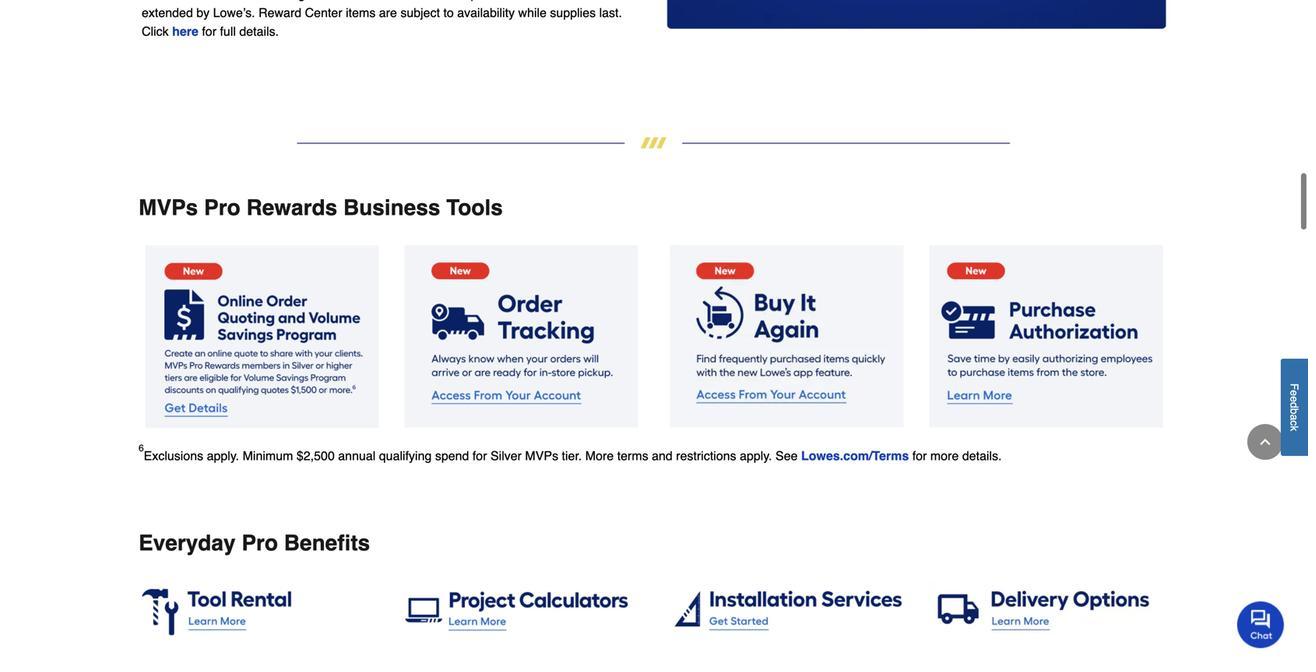 Task type: describe. For each thing, give the bounding box(es) containing it.
1 horizontal spatial for
[[473, 449, 487, 464]]

1 e from the top
[[1289, 391, 1301, 397]]

a laptop computer icon. image
[[404, 581, 642, 638]]

minimum
[[243, 449, 293, 464]]

b
[[1289, 409, 1301, 415]]

f
[[1289, 384, 1301, 391]]

1 apply. from the left
[[207, 449, 239, 464]]

online order quoting and volume savings program. create online quotes to share with clients. image
[[145, 245, 379, 429]]

a
[[1289, 415, 1301, 421]]

are
[[379, 5, 397, 20]]

full
[[220, 24, 236, 39]]

buy it again. find frequently purchased items quickly with the new lowe's app feature. image
[[670, 245, 904, 428]]

c
[[1289, 421, 1301, 426]]

bonus points. another great benefits for lowe's m v p's pro rewards members. image
[[667, 0, 1167, 29]]

lowes.com/terms
[[801, 449, 909, 464]]

f e e d b a c k
[[1289, 384, 1301, 432]]

d
[[1289, 403, 1301, 409]]

to
[[444, 5, 454, 20]]

benefits
[[284, 531, 370, 556]]

here
[[172, 24, 199, 39]]

silver
[[491, 449, 522, 464]]

restrictions
[[676, 449, 737, 464]]

page divider image
[[139, 138, 1170, 149]]

business
[[343, 195, 440, 220]]

unless
[[578, 0, 614, 1]]

everyday pro benefits
[[139, 531, 370, 556]]

2 e from the top
[[1289, 397, 1301, 403]]

f e e d b a c k button
[[1281, 359, 1309, 457]]

while
[[518, 5, 547, 20]]

here link
[[172, 24, 199, 39]]

items
[[346, 5, 376, 20]]

exclusions
[[144, 449, 203, 464]]

spend
[[435, 449, 469, 464]]

lowe's.
[[213, 5, 255, 20]]

6 exclusions apply. minimum $2,500 annual qualifying spend for silver mvps tier. more terms and restrictions apply. see lowes.com/terms for more details.
[[139, 443, 1002, 464]]

center
[[305, 5, 342, 20]]

here for full details.
[[172, 24, 279, 39]]

chevron up image
[[1258, 435, 1273, 450]]

scroll to top element
[[1248, 424, 1284, 460]]

see
[[776, 449, 798, 464]]

mvps inside 6 exclusions apply. minimum $2,500 annual qualifying spend for silver mvps tier. more terms and restrictions apply. see lowes.com/terms for more details.
[[525, 449, 559, 464]]



Task type: vqa. For each thing, say whether or not it's contained in the screenshot.
Appliances
no



Task type: locate. For each thing, give the bounding box(es) containing it.
1 horizontal spatial mvps
[[525, 449, 559, 464]]

1 vertical spatial pro
[[242, 531, 278, 556]]

pro for mvps
[[204, 195, 240, 220]]

terms
[[617, 449, 649, 464]]

annual
[[338, 449, 376, 464]]

2 horizontal spatial for
[[913, 449, 927, 464]]

unless extended by lowe's. reward center items are subject to availability while supplies last. click
[[142, 0, 622, 39]]

pro
[[204, 195, 240, 220], [242, 531, 278, 556]]

qualifying
[[379, 449, 432, 464]]

last.
[[599, 5, 622, 20]]

availability
[[457, 5, 515, 20]]

e
[[1289, 391, 1301, 397], [1289, 397, 1301, 403]]

a hammer and wrench icon. image
[[142, 581, 379, 637]]

pro left rewards
[[204, 195, 240, 220]]

e up the d at the bottom of the page
[[1289, 391, 1301, 397]]

0 horizontal spatial for
[[202, 24, 217, 39]]

reward
[[259, 5, 302, 20]]

0 vertical spatial details.
[[239, 24, 279, 39]]

apply. left see at bottom
[[740, 449, 772, 464]]

lowes.com/terms link
[[801, 449, 909, 464]]

1 horizontal spatial apply.
[[740, 449, 772, 464]]

subject
[[401, 5, 440, 20]]

1 vertical spatial mvps
[[525, 449, 559, 464]]

6
[[139, 443, 144, 454]]

by
[[197, 5, 210, 20]]

apply.
[[207, 449, 239, 464], [740, 449, 772, 464]]

for left silver
[[473, 449, 487, 464]]

0 horizontal spatial mvps
[[139, 195, 198, 220]]

click
[[142, 24, 169, 39]]

details. right more
[[963, 449, 1002, 464]]

$2,500
[[297, 449, 335, 464]]

for
[[202, 24, 217, 39], [473, 449, 487, 464], [913, 449, 927, 464]]

order tracking. know when your orders will arrive or are ready for in-store pickup. image
[[404, 245, 639, 428]]

0 vertical spatial mvps
[[139, 195, 198, 220]]

more
[[586, 449, 614, 464]]

mvps
[[139, 195, 198, 220], [525, 449, 559, 464]]

0 vertical spatial pro
[[204, 195, 240, 220]]

purchase authorization. save time by easily authorizing employees to purchase items from the store. image
[[929, 245, 1164, 428]]

rewards
[[247, 195, 337, 220]]

pro up a hammer and wrench icon.
[[242, 531, 278, 556]]

details.
[[239, 24, 279, 39], [963, 449, 1002, 464]]

0 horizontal spatial details.
[[239, 24, 279, 39]]

pro for everyday
[[242, 531, 278, 556]]

1 vertical spatial details.
[[963, 449, 1002, 464]]

0 horizontal spatial apply.
[[207, 449, 239, 464]]

apply. left minimum
[[207, 449, 239, 464]]

mvps pro rewards business tools
[[139, 195, 503, 220]]

details. down the reward
[[239, 24, 279, 39]]

everyday
[[139, 531, 236, 556]]

e up b
[[1289, 397, 1301, 403]]

for left more
[[913, 449, 927, 464]]

tier.
[[562, 449, 582, 464]]

a blue speed square icon. image
[[667, 581, 904, 637]]

details. inside 6 exclusions apply. minimum $2,500 annual qualifying spend for silver mvps tier. more terms and restrictions apply. see lowes.com/terms for more details.
[[963, 449, 1002, 464]]

tools
[[447, 195, 503, 220]]

1 horizontal spatial pro
[[242, 531, 278, 556]]

0 horizontal spatial pro
[[204, 195, 240, 220]]

k
[[1289, 426, 1301, 432]]

1 horizontal spatial details.
[[963, 449, 1002, 464]]

more
[[931, 449, 959, 464]]

extended
[[142, 5, 193, 20]]

supplies
[[550, 5, 596, 20]]

for left full
[[202, 24, 217, 39]]

a truck icon. image
[[929, 581, 1167, 637]]

chat invite button image
[[1238, 601, 1285, 649]]

2 apply. from the left
[[740, 449, 772, 464]]

and
[[652, 449, 673, 464]]



